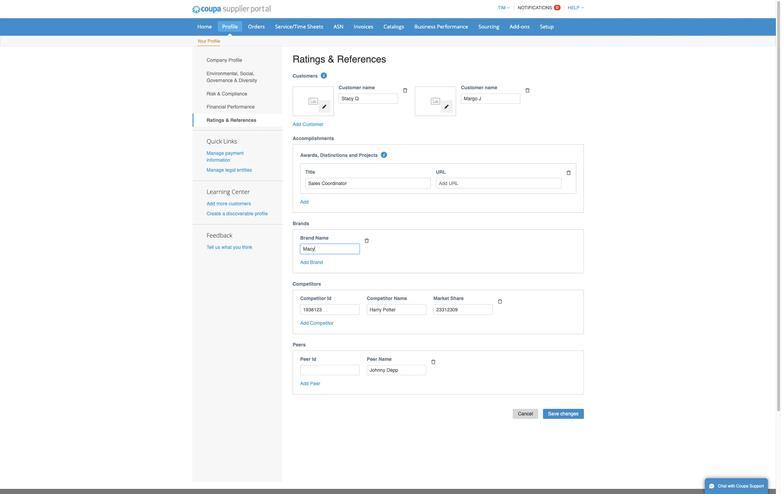 Task type: describe. For each thing, give the bounding box(es) containing it.
customer inside add customer button
[[303, 122, 324, 127]]

id for competitor id
[[327, 296, 332, 302]]

logo image for 2nd "change image" from right
[[296, 90, 331, 113]]

business performance
[[415, 23, 469, 30]]

competitors
[[293, 282, 321, 287]]

notifications
[[518, 5, 552, 10]]

cancel
[[518, 412, 533, 417]]

business performance link
[[410, 21, 473, 32]]

catalogs
[[384, 23, 404, 30]]

support
[[750, 484, 765, 489]]

& down asn link
[[328, 54, 335, 65]]

create
[[207, 211, 221, 217]]

information
[[207, 157, 231, 163]]

risk & compliance link
[[192, 87, 283, 100]]

manage for manage payment information
[[207, 150, 224, 156]]

save
[[548, 412, 559, 417]]

cancel link
[[513, 410, 539, 419]]

feedback
[[207, 231, 232, 240]]

tell us what you think
[[207, 245, 252, 250]]

brand name
[[300, 235, 329, 241]]

name for first "change image" from the right
[[485, 85, 498, 90]]

0 vertical spatial brand
[[300, 235, 314, 241]]

Competitor Name text field
[[367, 305, 427, 315]]

more
[[217, 201, 228, 207]]

add for add
[[300, 199, 309, 205]]

add for add more customers
[[207, 201, 215, 207]]

name for competitor name
[[394, 296, 407, 302]]

brand inside button
[[310, 260, 323, 266]]

peer for peer id
[[300, 357, 311, 362]]

governance
[[207, 78, 233, 83]]

with
[[728, 484, 736, 489]]

1 horizontal spatial ratings & references
[[293, 54, 386, 65]]

Competitor Id text field
[[300, 305, 360, 315]]

profile link
[[218, 21, 242, 32]]

financial performance
[[207, 104, 255, 110]]

Brand Name text field
[[300, 244, 360, 255]]

and
[[349, 153, 358, 158]]

add competitor button
[[300, 320, 334, 327]]

manage legal entities link
[[207, 167, 252, 173]]

name for peer name
[[379, 357, 392, 362]]

awards, distinctions and projects
[[300, 153, 378, 158]]

think
[[242, 245, 252, 250]]

company profile
[[207, 58, 242, 63]]

service/time
[[275, 23, 306, 30]]

customer name for 2nd "change image" from right
[[339, 85, 375, 90]]

1 change image image from the left
[[322, 104, 327, 109]]

compliance
[[222, 91, 247, 96]]

peer inside add peer button
[[310, 381, 320, 387]]

references inside 'link'
[[231, 118, 256, 123]]

add customer
[[293, 122, 324, 127]]

2 change image image from the left
[[445, 104, 449, 109]]

add for add customer
[[293, 122, 301, 127]]

performance for business performance
[[437, 23, 469, 30]]

brands
[[293, 221, 309, 227]]

a
[[223, 211, 225, 217]]

customer name for first "change image" from the right
[[461, 85, 498, 90]]

add more customers link
[[207, 201, 251, 207]]

financial
[[207, 104, 226, 110]]

learning
[[207, 188, 230, 196]]

performance for financial performance
[[227, 104, 255, 110]]

legal
[[225, 167, 236, 173]]

profile for company profile
[[229, 58, 242, 63]]

help link
[[565, 5, 584, 10]]

tim
[[498, 5, 506, 10]]

customers
[[293, 73, 318, 79]]

add for add brand
[[300, 260, 309, 266]]

name for 2nd "change image" from right
[[363, 85, 375, 90]]

create a discoverable profile
[[207, 211, 268, 217]]

URL text field
[[436, 178, 562, 189]]

competitor inside button
[[310, 321, 334, 326]]

ratings & references inside 'link'
[[207, 118, 256, 123]]

0
[[556, 5, 559, 10]]

entities
[[237, 167, 252, 173]]

profile for your profile
[[208, 38, 220, 44]]

market
[[434, 296, 449, 302]]

competitor id
[[300, 296, 332, 302]]

notifications 0
[[518, 5, 559, 10]]

risk
[[207, 91, 216, 96]]

you
[[233, 245, 241, 250]]

manage legal entities
[[207, 167, 252, 173]]

add brand button
[[300, 259, 323, 266]]

coupa supplier portal image
[[187, 1, 276, 18]]

financial performance link
[[192, 100, 283, 114]]

manage for manage legal entities
[[207, 167, 224, 173]]

add peer button
[[300, 381, 320, 388]]

awards,
[[300, 153, 319, 158]]

add more customers
[[207, 201, 251, 207]]

competitor for competitor id
[[300, 296, 326, 302]]

asn link
[[329, 21, 348, 32]]

chat with coupa support
[[718, 484, 765, 489]]

what
[[222, 245, 232, 250]]

add brand
[[300, 260, 323, 266]]

coupa
[[737, 484, 749, 489]]

orders
[[248, 23, 265, 30]]

payment
[[225, 150, 244, 156]]



Task type: vqa. For each thing, say whether or not it's contained in the screenshot.
the left Customer Name
yes



Task type: locate. For each thing, give the bounding box(es) containing it.
brand down brand name text box
[[310, 260, 323, 266]]

add-
[[510, 23, 521, 30]]

name for brand name
[[316, 235, 329, 241]]

manage down information
[[207, 167, 224, 173]]

2 horizontal spatial customer
[[461, 85, 484, 90]]

competitor for competitor name
[[367, 296, 393, 302]]

add for add peer
[[300, 381, 309, 387]]

1 horizontal spatial performance
[[437, 23, 469, 30]]

competitor up "competitor name" text box
[[367, 296, 393, 302]]

1 vertical spatial manage
[[207, 167, 224, 173]]

Market Share text field
[[434, 305, 493, 315]]

2 customer name text field from the left
[[461, 93, 521, 104]]

name up brand name text box
[[316, 235, 329, 241]]

ratings & references
[[293, 54, 386, 65], [207, 118, 256, 123]]

customer name text field for 2nd "change image" from right
[[339, 93, 398, 104]]

your profile link
[[197, 37, 221, 46]]

0 vertical spatial performance
[[437, 23, 469, 30]]

changes
[[561, 412, 579, 417]]

0 horizontal spatial customer
[[303, 122, 324, 127]]

1 vertical spatial references
[[231, 118, 256, 123]]

peer up peer name text field
[[367, 357, 378, 362]]

social,
[[240, 71, 255, 76]]

environmental, social, governance & diversity
[[207, 71, 257, 83]]

1 horizontal spatial customer
[[339, 85, 361, 90]]

0 vertical spatial ratings
[[293, 54, 325, 65]]

profile down coupa supplier portal image on the left top of the page
[[222, 23, 238, 30]]

& inside the risk & compliance link
[[217, 91, 221, 96]]

& inside ratings & references 'link'
[[226, 118, 229, 123]]

additional information image
[[321, 72, 327, 79]]

Peer Name text field
[[367, 365, 427, 376]]

tim link
[[495, 5, 510, 10]]

name
[[316, 235, 329, 241], [394, 296, 407, 302], [379, 357, 392, 362]]

1 name from the left
[[363, 85, 375, 90]]

competitor name
[[367, 296, 407, 302]]

sourcing link
[[474, 21, 504, 32]]

customer for 2nd "change image" from right
[[339, 85, 361, 90]]

Customer name text field
[[339, 93, 398, 104], [461, 93, 521, 104]]

name up "competitor name" text box
[[394, 296, 407, 302]]

add up competitors
[[300, 260, 309, 266]]

additional information image
[[381, 152, 388, 158]]

references down financial performance link
[[231, 118, 256, 123]]

add down peer id
[[300, 381, 309, 387]]

1 horizontal spatial id
[[327, 296, 332, 302]]

1 horizontal spatial ratings
[[293, 54, 325, 65]]

1 logo image from the left
[[296, 90, 331, 113]]

distinctions
[[320, 153, 348, 158]]

references down invoices
[[337, 54, 386, 65]]

service/time sheets link
[[271, 21, 328, 32]]

add competitor
[[300, 321, 334, 326]]

setup
[[540, 23, 554, 30]]

chat
[[718, 484, 727, 489]]

discoverable
[[227, 211, 254, 217]]

risk & compliance
[[207, 91, 247, 96]]

0 horizontal spatial change image image
[[322, 104, 327, 109]]

add for add competitor
[[300, 321, 309, 326]]

2 customer name from the left
[[461, 85, 498, 90]]

1 vertical spatial name
[[394, 296, 407, 302]]

competitor
[[300, 296, 326, 302], [367, 296, 393, 302], [310, 321, 334, 326]]

tell
[[207, 245, 214, 250]]

id up competitor id text box
[[327, 296, 332, 302]]

ratings down financial
[[207, 118, 224, 123]]

1 horizontal spatial customer name text field
[[461, 93, 521, 104]]

add customer button
[[293, 121, 324, 128]]

1 horizontal spatial customer name
[[461, 85, 498, 90]]

environmental, social, governance & diversity link
[[192, 67, 283, 87]]

setup link
[[536, 21, 559, 32]]

peer down "peer id" text field
[[310, 381, 320, 387]]

navigation containing notifications 0
[[495, 1, 584, 14]]

1 vertical spatial ratings & references
[[207, 118, 256, 123]]

0 vertical spatial name
[[316, 235, 329, 241]]

0 vertical spatial ratings & references
[[293, 54, 386, 65]]

1 vertical spatial performance
[[227, 104, 255, 110]]

performance
[[437, 23, 469, 30], [227, 104, 255, 110]]

Peer Id text field
[[300, 365, 360, 376]]

peer name
[[367, 357, 392, 362]]

& down financial performance
[[226, 118, 229, 123]]

logo image for first "change image" from the right
[[419, 90, 453, 113]]

logo image
[[296, 90, 331, 113], [419, 90, 453, 113]]

0 horizontal spatial name
[[316, 235, 329, 241]]

1 horizontal spatial name
[[485, 85, 498, 90]]

title
[[306, 170, 315, 175]]

ratings & references up additional information icon on the top left of page
[[293, 54, 386, 65]]

profile
[[255, 211, 268, 217]]

ratings up customers
[[293, 54, 325, 65]]

2 logo image from the left
[[419, 90, 453, 113]]

ratings
[[293, 54, 325, 65], [207, 118, 224, 123]]

1 vertical spatial profile
[[208, 38, 220, 44]]

manage
[[207, 150, 224, 156], [207, 167, 224, 173]]

share
[[451, 296, 464, 302]]

add button
[[300, 199, 309, 206]]

0 horizontal spatial references
[[231, 118, 256, 123]]

1 customer name text field from the left
[[339, 93, 398, 104]]

performance right business
[[437, 23, 469, 30]]

sheets
[[307, 23, 324, 30]]

& left diversity
[[234, 78, 238, 83]]

projects
[[359, 153, 378, 158]]

peer down peers
[[300, 357, 311, 362]]

1 manage from the top
[[207, 150, 224, 156]]

0 horizontal spatial name
[[363, 85, 375, 90]]

2 vertical spatial name
[[379, 357, 392, 362]]

0 horizontal spatial ratings & references
[[207, 118, 256, 123]]

tell us what you think button
[[207, 244, 252, 251]]

navigation
[[495, 1, 584, 14]]

Title text field
[[306, 178, 431, 189]]

0 horizontal spatial id
[[312, 357, 316, 362]]

market share
[[434, 296, 464, 302]]

add up the create
[[207, 201, 215, 207]]

links
[[224, 137, 237, 145]]

add-ons
[[510, 23, 530, 30]]

environmental,
[[207, 71, 239, 76]]

add up peers
[[300, 321, 309, 326]]

profile up 'environmental, social, governance & diversity' 'link'
[[229, 58, 242, 63]]

id up "peer id" text field
[[312, 357, 316, 362]]

home link
[[193, 21, 217, 32]]

quick links
[[207, 137, 237, 145]]

save changes
[[548, 412, 579, 417]]

save changes button
[[543, 410, 584, 419]]

0 horizontal spatial customer name
[[339, 85, 375, 90]]

center
[[232, 188, 250, 196]]

1 horizontal spatial logo image
[[419, 90, 453, 113]]

company profile link
[[192, 54, 283, 67]]

id
[[327, 296, 332, 302], [312, 357, 316, 362]]

invoices
[[354, 23, 374, 30]]

1 vertical spatial brand
[[310, 260, 323, 266]]

accomplishments
[[293, 136, 334, 141]]

manage payment information link
[[207, 150, 244, 163]]

0 horizontal spatial ratings
[[207, 118, 224, 123]]

0 vertical spatial id
[[327, 296, 332, 302]]

peer id
[[300, 357, 316, 362]]

add peer
[[300, 381, 320, 387]]

2 horizontal spatial name
[[394, 296, 407, 302]]

invoices link
[[350, 21, 378, 32]]

add up brands
[[300, 199, 309, 205]]

1 horizontal spatial change image image
[[445, 104, 449, 109]]

name up peer name text field
[[379, 357, 392, 362]]

ons
[[521, 23, 530, 30]]

business
[[415, 23, 436, 30]]

2 vertical spatial profile
[[229, 58, 242, 63]]

id for peer id
[[312, 357, 316, 362]]

quick
[[207, 137, 222, 145]]

0 horizontal spatial customer name text field
[[339, 93, 398, 104]]

2 name from the left
[[485, 85, 498, 90]]

1 customer name from the left
[[339, 85, 375, 90]]

customers
[[229, 201, 251, 207]]

us
[[215, 245, 220, 250]]

chat with coupa support button
[[705, 479, 769, 495]]

customer for first "change image" from the right
[[461, 85, 484, 90]]

url
[[436, 170, 446, 175]]

peers
[[293, 342, 306, 348]]

1 horizontal spatial references
[[337, 54, 386, 65]]

1 vertical spatial ratings
[[207, 118, 224, 123]]

ratings inside ratings & references 'link'
[[207, 118, 224, 123]]

sourcing
[[479, 23, 500, 30]]

add up accomplishments
[[293, 122, 301, 127]]

orders link
[[244, 21, 269, 32]]

performance down the risk & compliance link at top
[[227, 104, 255, 110]]

& right risk
[[217, 91, 221, 96]]

peer for peer name
[[367, 357, 378, 362]]

1 vertical spatial id
[[312, 357, 316, 362]]

home
[[197, 23, 212, 30]]

0 horizontal spatial performance
[[227, 104, 255, 110]]

brand down brands
[[300, 235, 314, 241]]

your
[[197, 38, 207, 44]]

& inside environmental, social, governance & diversity
[[234, 78, 238, 83]]

profile
[[222, 23, 238, 30], [208, 38, 220, 44], [229, 58, 242, 63]]

service/time sheets
[[275, 23, 324, 30]]

manage inside manage payment information
[[207, 150, 224, 156]]

0 vertical spatial references
[[337, 54, 386, 65]]

customer name text field for first "change image" from the right
[[461, 93, 521, 104]]

manage payment information
[[207, 150, 244, 163]]

0 vertical spatial manage
[[207, 150, 224, 156]]

0 horizontal spatial logo image
[[296, 90, 331, 113]]

competitor down competitors
[[300, 296, 326, 302]]

create a discoverable profile link
[[207, 211, 268, 217]]

profile right your
[[208, 38, 220, 44]]

ratings & references down financial performance
[[207, 118, 256, 123]]

&
[[328, 54, 335, 65], [234, 78, 238, 83], [217, 91, 221, 96], [226, 118, 229, 123]]

competitor down competitor id text box
[[310, 321, 334, 326]]

1 horizontal spatial name
[[379, 357, 392, 362]]

2 manage from the top
[[207, 167, 224, 173]]

add-ons link
[[506, 21, 535, 32]]

manage up information
[[207, 150, 224, 156]]

change image image
[[322, 104, 327, 109], [445, 104, 449, 109]]

catalogs link
[[379, 21, 409, 32]]

0 vertical spatial profile
[[222, 23, 238, 30]]



